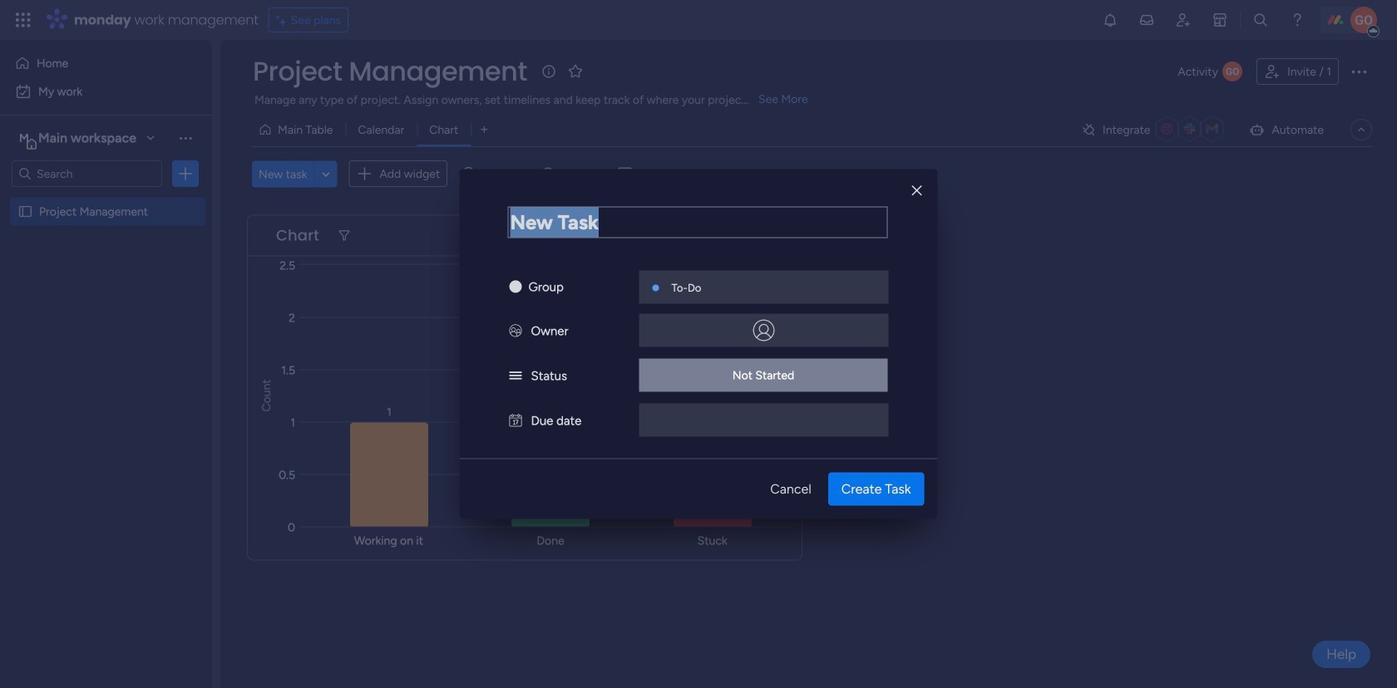 Task type: locate. For each thing, give the bounding box(es) containing it.
show board description image
[[539, 63, 559, 80]]

dapulse date column image
[[510, 414, 522, 429]]

gary orlando image
[[1351, 7, 1378, 33]]

angle down image
[[322, 168, 330, 180]]

add to favorites image
[[567, 63, 584, 79]]

update feed image
[[1139, 12, 1156, 28]]

None field
[[249, 54, 532, 89], [508, 207, 888, 238], [272, 225, 324, 247], [249, 54, 532, 89], [508, 207, 888, 238], [272, 225, 324, 247]]

public board image
[[17, 204, 33, 220]]

v2 multiple person column image
[[510, 324, 522, 339]]

dialog
[[460, 169, 938, 520]]

2 vertical spatial option
[[0, 197, 212, 200]]

workspace image
[[16, 129, 32, 147]]

add view image
[[481, 124, 488, 136]]

list box
[[0, 194, 212, 451]]

collapse board header image
[[1355, 123, 1369, 136]]

v2 status image
[[510, 369, 522, 384]]

0 vertical spatial option
[[10, 50, 202, 77]]

option
[[10, 50, 202, 77], [10, 78, 202, 105], [0, 197, 212, 200]]

board activity image
[[1223, 62, 1243, 82]]

workspace selection element
[[16, 128, 139, 150]]

invite members image
[[1176, 12, 1192, 28]]

close image
[[912, 185, 922, 197]]



Task type: describe. For each thing, give the bounding box(es) containing it.
notifications image
[[1102, 12, 1119, 28]]

more dots image
[[770, 230, 782, 242]]

arrow down image
[[671, 164, 691, 184]]

Search in workspace field
[[35, 164, 139, 183]]

v2 search image
[[464, 165, 476, 183]]

v2 sun image
[[510, 280, 522, 295]]

Search field
[[476, 162, 526, 186]]

select product image
[[15, 12, 32, 28]]

monday marketplace image
[[1212, 12, 1229, 28]]

see plans image
[[276, 11, 291, 29]]

search everything image
[[1253, 12, 1270, 28]]

1 vertical spatial option
[[10, 78, 202, 105]]

help image
[[1290, 12, 1306, 28]]



Task type: vqa. For each thing, say whether or not it's contained in the screenshot.
list arrow image
no



